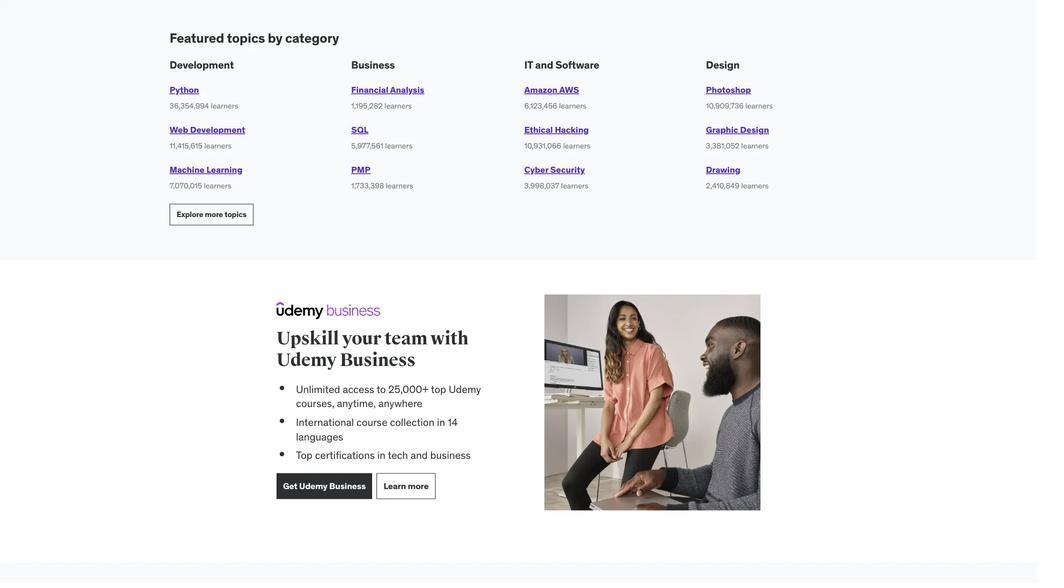 Task type: vqa. For each thing, say whether or not it's contained in the screenshot.
The Topics inside the Explore more topics Link
yes



Task type: locate. For each thing, give the bounding box(es) containing it.
1 horizontal spatial and
[[536, 58, 554, 71]]

small image left unlimited
[[277, 382, 288, 395]]

1,195,282
[[352, 101, 383, 111]]

to
[[377, 383, 386, 396]]

graphic design 3,381,052 learners
[[707, 124, 770, 151]]

design
[[707, 58, 740, 71], [741, 124, 770, 135]]

in
[[437, 416, 446, 429], [378, 449, 386, 462]]

certifications
[[315, 449, 375, 462]]

learners inside drawing 2,410,849 learners
[[742, 181, 769, 191]]

more right explore
[[205, 210, 223, 220]]

your
[[342, 328, 382, 350]]

1 vertical spatial udemy
[[449, 383, 481, 396]]

learners down "web development" link
[[204, 141, 232, 151]]

small image
[[277, 382, 288, 395], [277, 416, 288, 428], [277, 449, 288, 461]]

machine learning 7,070,015 learners
[[170, 164, 243, 191]]

10,931,066
[[525, 141, 562, 151]]

0 vertical spatial small image
[[277, 382, 288, 395]]

small image left top
[[277, 449, 288, 461]]

1 vertical spatial design
[[741, 124, 770, 135]]

learners inside sql 5,977,561 learners
[[385, 141, 413, 151]]

0 vertical spatial more
[[205, 210, 223, 220]]

1 vertical spatial development
[[190, 124, 245, 135]]

1 small image from the top
[[277, 382, 288, 395]]

and right tech
[[411, 449, 428, 462]]

aws
[[560, 84, 580, 95]]

featured topics by category
[[170, 30, 339, 46]]

learn
[[384, 481, 406, 492]]

machine learning link
[[170, 164, 243, 175]]

0 horizontal spatial and
[[411, 449, 428, 462]]

financial
[[352, 84, 389, 95]]

small image for international
[[277, 416, 288, 428]]

it
[[525, 58, 533, 71]]

team
[[385, 328, 428, 350]]

1 vertical spatial more
[[408, 481, 429, 492]]

udemy right the top
[[449, 383, 481, 396]]

design up photoshop link
[[707, 58, 740, 71]]

udemy up unlimited
[[277, 349, 337, 372]]

ethical hacking link
[[525, 124, 589, 135]]

learners down learning
[[204, 181, 232, 191]]

topics left by
[[227, 30, 265, 46]]

explore
[[177, 210, 203, 220]]

learners inside financial analysis 1,195,282 learners
[[385, 101, 412, 111]]

explore more topics
[[177, 210, 247, 220]]

drawing 2,410,849 learners
[[707, 164, 769, 191]]

learn more link
[[377, 474, 436, 500]]

business
[[352, 58, 395, 71], [340, 349, 416, 372], [330, 481, 366, 492]]

learners right 1,733,398
[[386, 181, 414, 191]]

photoshop
[[707, 84, 752, 95]]

14
[[448, 416, 458, 429]]

2 vertical spatial small image
[[277, 449, 288, 461]]

business up financial
[[352, 58, 395, 71]]

pmp
[[352, 164, 371, 175]]

in left 14
[[437, 416, 446, 429]]

amazon aws link
[[525, 84, 580, 95]]

development down featured
[[170, 58, 234, 71]]

more inside 'link'
[[408, 481, 429, 492]]

business up to
[[340, 349, 416, 372]]

5,977,561
[[352, 141, 384, 151]]

6,123,456
[[525, 101, 558, 111]]

learn more
[[384, 481, 429, 492]]

2 vertical spatial udemy
[[299, 481, 328, 492]]

topics right explore
[[225, 210, 247, 220]]

learners inside graphic design 3,381,052 learners
[[742, 141, 769, 151]]

0 vertical spatial design
[[707, 58, 740, 71]]

and
[[536, 58, 554, 71], [411, 449, 428, 462]]

design inside graphic design 3,381,052 learners
[[741, 124, 770, 135]]

learners down analysis
[[385, 101, 412, 111]]

sql link
[[352, 124, 369, 135]]

0 horizontal spatial more
[[205, 210, 223, 220]]

business down certifications
[[330, 481, 366, 492]]

access
[[343, 383, 375, 396]]

2,410,849
[[707, 181, 740, 191]]

graphic design link
[[707, 124, 770, 135]]

0 vertical spatial and
[[536, 58, 554, 71]]

software
[[556, 58, 600, 71]]

design right graphic
[[741, 124, 770, 135]]

0 horizontal spatial design
[[707, 58, 740, 71]]

2 vertical spatial business
[[330, 481, 366, 492]]

10,909,736
[[707, 101, 744, 111]]

0 vertical spatial in
[[437, 416, 446, 429]]

2 small image from the top
[[277, 416, 288, 428]]

upskill
[[277, 328, 339, 350]]

udemy right get
[[299, 481, 328, 492]]

learners down aws
[[559, 101, 587, 111]]

learners inside pmp 1,733,398 learners
[[386, 181, 414, 191]]

topics
[[227, 30, 265, 46], [225, 210, 247, 220]]

1 vertical spatial in
[[378, 449, 386, 462]]

1 horizontal spatial in
[[437, 416, 446, 429]]

by
[[268, 30, 283, 46]]

anywhere
[[379, 397, 423, 410]]

udemy
[[277, 349, 337, 372], [449, 383, 481, 396], [299, 481, 328, 492]]

small image left international
[[277, 416, 288, 428]]

languages
[[296, 430, 344, 443]]

1 horizontal spatial design
[[741, 124, 770, 135]]

learners inside web development 11,415,615 learners
[[204, 141, 232, 151]]

1 vertical spatial business
[[340, 349, 416, 372]]

learners right 5,977,561
[[385, 141, 413, 151]]

more right learn
[[408, 481, 429, 492]]

0 vertical spatial development
[[170, 58, 234, 71]]

graphic
[[707, 124, 739, 135]]

1 vertical spatial small image
[[277, 416, 288, 428]]

11,415,615
[[170, 141, 203, 151]]

photoshop link
[[707, 84, 752, 95]]

cyber security link
[[525, 164, 585, 175]]

learners up graphic design "link"
[[746, 101, 774, 111]]

analysis
[[390, 84, 425, 95]]

1 vertical spatial and
[[411, 449, 428, 462]]

learners down security
[[562, 181, 589, 191]]

and right it
[[536, 58, 554, 71]]

1 horizontal spatial more
[[408, 481, 429, 492]]

learners up "web development" link
[[211, 101, 238, 111]]

3 small image from the top
[[277, 449, 288, 461]]

development
[[170, 58, 234, 71], [190, 124, 245, 135]]

photoshop 10,909,736 learners
[[707, 84, 774, 111]]

learners down hacking
[[564, 141, 591, 151]]

unlimited access to 25,000+ top udemy courses, anytime, anywhere
[[296, 383, 481, 410]]

in left tech
[[378, 449, 386, 462]]

more
[[205, 210, 223, 220], [408, 481, 429, 492]]

web development link
[[170, 124, 245, 135]]

top
[[296, 449, 313, 462]]

international course collection in 14 languages
[[296, 416, 458, 443]]

drawing link
[[707, 164, 741, 175]]

learners down graphic design "link"
[[742, 141, 769, 151]]

36,354,994
[[170, 101, 209, 111]]

0 vertical spatial udemy
[[277, 349, 337, 372]]

international
[[296, 416, 354, 429]]

business
[[431, 449, 471, 462]]

sql
[[352, 124, 369, 135]]

development inside web development 11,415,615 learners
[[190, 124, 245, 135]]

learners
[[211, 101, 238, 111], [385, 101, 412, 111], [559, 101, 587, 111], [746, 101, 774, 111], [204, 141, 232, 151], [385, 141, 413, 151], [564, 141, 591, 151], [742, 141, 769, 151], [204, 181, 232, 191], [386, 181, 414, 191], [562, 181, 589, 191], [742, 181, 769, 191]]

learners right the 2,410,849
[[742, 181, 769, 191]]

hacking
[[555, 124, 589, 135]]

development down python 36,354,994 learners on the top of the page
[[190, 124, 245, 135]]

pmp link
[[352, 164, 371, 175]]



Task type: describe. For each thing, give the bounding box(es) containing it.
it and software
[[525, 58, 600, 71]]

udemy business image
[[277, 302, 381, 320]]

amazon
[[525, 84, 558, 95]]

25,000+
[[389, 383, 429, 396]]

financial analysis 1,195,282 learners
[[352, 84, 425, 111]]

more for explore
[[205, 210, 223, 220]]

tech
[[388, 449, 408, 462]]

learning
[[207, 164, 243, 175]]

udemy inside upskill your team with udemy business
[[277, 349, 337, 372]]

web
[[170, 124, 188, 135]]

small image for unlimited
[[277, 382, 288, 395]]

learners inside cyber security 3,998,037 learners
[[562, 181, 589, 191]]

top
[[431, 383, 447, 396]]

with
[[431, 328, 469, 350]]

top certifications in tech and business
[[296, 449, 471, 462]]

get udemy business link
[[277, 474, 373, 500]]

small image for top
[[277, 449, 288, 461]]

cyber
[[525, 164, 549, 175]]

sql 5,977,561 learners
[[352, 124, 413, 151]]

learners inside python 36,354,994 learners
[[211, 101, 238, 111]]

cyber security 3,998,037 learners
[[525, 164, 589, 191]]

ethical
[[525, 124, 553, 135]]

0 horizontal spatial in
[[378, 449, 386, 462]]

security
[[551, 164, 585, 175]]

python
[[170, 84, 199, 95]]

anytime,
[[337, 397, 376, 410]]

learners inside machine learning 7,070,015 learners
[[204, 181, 232, 191]]

get
[[283, 481, 298, 492]]

learners inside amazon aws 6,123,456 learners
[[559, 101, 587, 111]]

python link
[[170, 84, 199, 95]]

explore more topics link
[[170, 204, 254, 226]]

financial analysis link
[[352, 84, 425, 95]]

python 36,354,994 learners
[[170, 84, 238, 111]]

collection
[[390, 416, 435, 429]]

courses,
[[296, 397, 335, 410]]

course
[[357, 416, 388, 429]]

featured
[[170, 30, 224, 46]]

amazon aws 6,123,456 learners
[[525, 84, 587, 111]]

pmp 1,733,398 learners
[[352, 164, 414, 191]]

upskill your team with udemy business
[[277, 328, 469, 372]]

learners inside photoshop 10,909,736 learners
[[746, 101, 774, 111]]

0 vertical spatial topics
[[227, 30, 265, 46]]

machine
[[170, 164, 205, 175]]

web development 11,415,615 learners
[[170, 124, 245, 151]]

category
[[285, 30, 339, 46]]

udemy inside unlimited access to 25,000+ top udemy courses, anytime, anywhere
[[449, 383, 481, 396]]

1 vertical spatial topics
[[225, 210, 247, 220]]

3,998,037
[[525, 181, 560, 191]]

unlimited
[[296, 383, 341, 396]]

ethical hacking 10,931,066 learners
[[525, 124, 591, 151]]

drawing
[[707, 164, 741, 175]]

get udemy business
[[283, 481, 366, 492]]

more for learn
[[408, 481, 429, 492]]

business inside upskill your team with udemy business
[[340, 349, 416, 372]]

0 vertical spatial business
[[352, 58, 395, 71]]

learners inside ethical hacking 10,931,066 learners
[[564, 141, 591, 151]]

1,733,398
[[352, 181, 384, 191]]

7,070,015
[[170, 181, 202, 191]]

in inside international course collection in 14 languages
[[437, 416, 446, 429]]

3,381,052
[[707, 141, 740, 151]]



